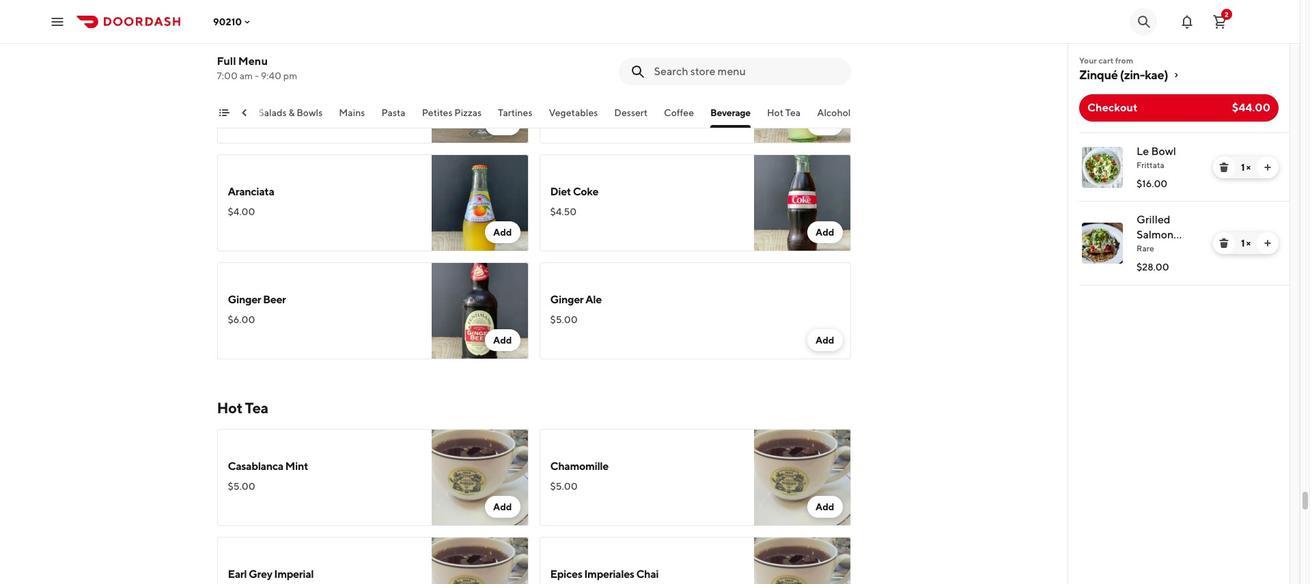 Task type: vqa. For each thing, say whether or not it's contained in the screenshot.
10/23/23
no



Task type: describe. For each thing, give the bounding box(es) containing it.
limonetta image
[[754, 46, 851, 143]]

orange
[[228, 77, 265, 90]]

dessert button
[[614, 106, 648, 128]]

checkout
[[1087, 101, 1138, 114]]

kae)
[[1145, 68, 1168, 82]]

ginger ale
[[550, 293, 602, 306]]

bowl
[[1151, 145, 1176, 158]]

diet
[[550, 185, 571, 198]]

petites pizzas
[[422, 107, 482, 118]]

your
[[1079, 55, 1097, 66]]

90210
[[213, 16, 242, 27]]

hot tea button
[[767, 106, 801, 128]]

epices imperiales chai
[[550, 568, 659, 581]]

remove item from cart image
[[1219, 162, 1230, 173]]

bowls
[[297, 107, 323, 118]]

earl
[[228, 568, 247, 581]]

vegetables
[[549, 107, 598, 118]]

0 vertical spatial hot tea
[[767, 107, 801, 118]]

notification bell image
[[1179, 13, 1195, 30]]

salads & bowls button
[[258, 106, 323, 128]]

imperial
[[274, 568, 314, 581]]

Item Search search field
[[654, 64, 840, 79]]

list containing le bowl
[[1068, 133, 1290, 286]]

open menu image
[[49, 13, 66, 30]]

petites
[[422, 107, 453, 118]]

$5.00 for casablanca
[[228, 481, 255, 492]]

0 horizontal spatial $4.00
[[228, 206, 255, 217]]

(zin-
[[1120, 68, 1145, 82]]

beer
[[263, 293, 286, 306]]

grilled salmon plate (gf)
[[1137, 213, 1188, 256]]

90210 button
[[213, 16, 253, 27]]

epices
[[550, 568, 582, 581]]

casablanca mint
[[228, 460, 308, 473]]

casablanca mint image
[[431, 429, 528, 526]]

aranciata image
[[431, 154, 528, 251]]

-
[[255, 70, 259, 81]]

add one to cart image for grilled salmon plate (gf)
[[1262, 238, 1273, 249]]

0 vertical spatial $4.00
[[550, 98, 577, 109]]

full menu 7:00 am - 9:40 pm
[[217, 55, 297, 81]]

(gf)
[[1165, 243, 1188, 256]]

le bowl image
[[1082, 147, 1123, 188]]

$5.00 down "chamomille"
[[550, 481, 578, 492]]

ale
[[585, 293, 602, 306]]

1 × for le bowl
[[1241, 162, 1251, 173]]

$28.00
[[1137, 262, 1169, 273]]

diet coke image
[[754, 154, 851, 251]]

add one to cart image for le bowl
[[1262, 162, 1273, 173]]

&
[[289, 107, 295, 118]]

earl grey imperial image
[[431, 537, 528, 584]]

grey
[[249, 568, 272, 581]]

7:00
[[217, 70, 238, 81]]

1 vertical spatial hot tea
[[217, 399, 268, 417]]

$4.50 for orange
[[228, 98, 254, 109]]

chamomille image
[[754, 429, 851, 526]]

aranciata
[[228, 185, 274, 198]]

orange juice image
[[431, 46, 528, 143]]

pm
[[283, 70, 297, 81]]



Task type: locate. For each thing, give the bounding box(es) containing it.
ginger beer
[[228, 293, 286, 306]]

$4.00 right tartines
[[550, 98, 577, 109]]

ginger for ginger beer
[[228, 293, 261, 306]]

0 vertical spatial 1
[[1241, 162, 1245, 173]]

1 horizontal spatial ginger
[[550, 293, 584, 306]]

add one to cart image
[[1262, 162, 1273, 173], [1262, 238, 1273, 249]]

0 vertical spatial add one to cart image
[[1262, 162, 1273, 173]]

2 items, open order cart image
[[1212, 13, 1228, 30]]

1 × right remove item from cart icon
[[1241, 162, 1251, 173]]

$4.50 for diet
[[550, 206, 577, 217]]

1 horizontal spatial hot tea
[[767, 107, 801, 118]]

ginger beer image
[[431, 262, 528, 359]]

zinqué (zin-kae)
[[1079, 68, 1168, 82]]

coffee button
[[664, 106, 694, 128]]

cart
[[1099, 55, 1114, 66]]

zinqué (zin-kae) link
[[1079, 67, 1279, 83]]

1 right remove item from cart image
[[1241, 238, 1245, 249]]

ginger up $6.00
[[228, 293, 261, 306]]

zinqué
[[1079, 68, 1118, 82]]

tartines button
[[498, 106, 532, 128]]

9:40
[[261, 70, 281, 81]]

$5.00 down ginger ale
[[550, 314, 578, 325]]

hot
[[767, 107, 784, 118], [217, 399, 242, 417]]

×
[[1246, 162, 1251, 173], [1246, 238, 1251, 249]]

grilled
[[1137, 213, 1171, 226]]

coffee
[[664, 107, 694, 118]]

rare
[[1137, 243, 1154, 253]]

1 vertical spatial $4.50
[[550, 206, 577, 217]]

tea up casablanca
[[245, 399, 268, 417]]

beverage
[[710, 107, 751, 118]]

alcohol
[[817, 107, 851, 118]]

1 1 × from the top
[[1241, 162, 1251, 173]]

0 vertical spatial ×
[[1246, 162, 1251, 173]]

diet coke
[[550, 185, 599, 198]]

$4.00 down aranciata
[[228, 206, 255, 217]]

hot inside button
[[767, 107, 784, 118]]

1 add one to cart image from the top
[[1262, 162, 1273, 173]]

× right remove item from cart image
[[1246, 238, 1251, 249]]

pasta button
[[381, 106, 406, 128]]

1 horizontal spatial tea
[[785, 107, 801, 118]]

chai
[[636, 568, 659, 581]]

1 vertical spatial 1 ×
[[1241, 238, 1251, 249]]

full
[[217, 55, 236, 68]]

from
[[1115, 55, 1133, 66]]

add one to cart image right remove item from cart icon
[[1262, 162, 1273, 173]]

am
[[240, 70, 253, 81]]

0 vertical spatial $4.50
[[228, 98, 254, 109]]

hot up casablanca
[[217, 399, 242, 417]]

1 × from the top
[[1246, 162, 1251, 173]]

grilled salmon plate (gf) image
[[1082, 223, 1123, 264]]

0 horizontal spatial ginger
[[228, 293, 261, 306]]

hot tea
[[767, 107, 801, 118], [217, 399, 268, 417]]

1 horizontal spatial $4.00
[[550, 98, 577, 109]]

imperiales
[[584, 568, 634, 581]]

tea left alcohol
[[785, 107, 801, 118]]

ginger
[[228, 293, 261, 306], [550, 293, 584, 306]]

tea
[[785, 107, 801, 118], [245, 399, 268, 417]]

0 horizontal spatial hot
[[217, 399, 242, 417]]

× for grilled salmon plate (gf)
[[1246, 238, 1251, 249]]

vegetables button
[[549, 106, 598, 128]]

1 vertical spatial 1
[[1241, 238, 1245, 249]]

× right remove item from cart icon
[[1246, 162, 1251, 173]]

mains
[[339, 107, 365, 118]]

juice
[[266, 77, 292, 90]]

add one to cart image right remove item from cart image
[[1262, 238, 1273, 249]]

earl grey imperial
[[228, 568, 314, 581]]

0 horizontal spatial $4.50
[[228, 98, 254, 109]]

$4.50 down orange
[[228, 98, 254, 109]]

$4.50
[[228, 98, 254, 109], [550, 206, 577, 217]]

menu
[[238, 55, 268, 68]]

mint
[[285, 460, 308, 473]]

$44.00
[[1232, 101, 1271, 114]]

1 vertical spatial add one to cart image
[[1262, 238, 1273, 249]]

ginger left ale
[[550, 293, 584, 306]]

2 1 from the top
[[1241, 238, 1245, 249]]

frittata
[[1137, 160, 1165, 170]]

2 add one to cart image from the top
[[1262, 238, 1273, 249]]

1 vertical spatial $4.00
[[228, 206, 255, 217]]

tea inside button
[[785, 107, 801, 118]]

orange juice
[[228, 77, 292, 90]]

1
[[1241, 162, 1245, 173], [1241, 238, 1245, 249]]

dessert
[[614, 107, 648, 118]]

1 × right remove item from cart image
[[1241, 238, 1251, 249]]

1 for grilled salmon plate (gf)
[[1241, 238, 1245, 249]]

0 vertical spatial 1 ×
[[1241, 162, 1251, 173]]

pasta
[[381, 107, 406, 118]]

$5.00
[[550, 314, 578, 325], [228, 481, 255, 492], [550, 481, 578, 492]]

2 ginger from the left
[[550, 293, 584, 306]]

$4.00
[[550, 98, 577, 109], [228, 206, 255, 217]]

1 horizontal spatial $4.50
[[550, 206, 577, 217]]

ginger for ginger ale
[[550, 293, 584, 306]]

1 vertical spatial ×
[[1246, 238, 1251, 249]]

hot tea left alcohol
[[767, 107, 801, 118]]

salmon
[[1137, 228, 1174, 241]]

le
[[1137, 145, 1149, 158]]

show menu categories image
[[218, 107, 229, 118]]

plate
[[1137, 243, 1163, 256]]

hot right beverage
[[767, 107, 784, 118]]

le bowl frittata
[[1137, 145, 1176, 170]]

casablanca
[[228, 460, 283, 473]]

$5.00 down casablanca
[[228, 481, 255, 492]]

$4.50 down the diet
[[550, 206, 577, 217]]

0 horizontal spatial hot tea
[[217, 399, 268, 417]]

list
[[1068, 133, 1290, 286]]

epices imperiales chai image
[[754, 537, 851, 584]]

2
[[1225, 10, 1229, 18]]

mains button
[[339, 106, 365, 128]]

0 horizontal spatial tea
[[245, 399, 268, 417]]

$6.00
[[228, 314, 255, 325]]

your cart from
[[1079, 55, 1133, 66]]

add
[[493, 119, 512, 130], [816, 119, 834, 130], [493, 227, 512, 238], [816, 227, 834, 238], [493, 335, 512, 346], [816, 335, 834, 346], [493, 501, 512, 512], [816, 501, 834, 512]]

tartines
[[498, 107, 532, 118]]

2 × from the top
[[1246, 238, 1251, 249]]

0 vertical spatial hot
[[767, 107, 784, 118]]

scroll menu navigation left image
[[239, 107, 250, 118]]

1 ginger from the left
[[228, 293, 261, 306]]

1 × for grilled salmon plate (gf)
[[1241, 238, 1251, 249]]

remove item from cart image
[[1219, 238, 1230, 249]]

2 button
[[1206, 8, 1234, 35]]

salads
[[258, 107, 287, 118]]

hot tea up casablanca
[[217, 399, 268, 417]]

chamomille
[[550, 460, 609, 473]]

1 vertical spatial hot
[[217, 399, 242, 417]]

1 horizontal spatial hot
[[767, 107, 784, 118]]

1 for le bowl
[[1241, 162, 1245, 173]]

2 1 × from the top
[[1241, 238, 1251, 249]]

1 right remove item from cart icon
[[1241, 162, 1245, 173]]

salads & bowls
[[258, 107, 323, 118]]

add button
[[485, 113, 520, 135], [807, 113, 843, 135], [485, 221, 520, 243], [807, 221, 843, 243], [485, 329, 520, 351], [807, 329, 843, 351], [485, 496, 520, 518], [807, 496, 843, 518]]

× for le bowl
[[1246, 162, 1251, 173]]

petites pizzas button
[[422, 106, 482, 128]]

pizzas
[[454, 107, 482, 118]]

1 1 from the top
[[1241, 162, 1245, 173]]

alcohol button
[[817, 106, 851, 128]]

$16.00
[[1137, 178, 1168, 189]]

1 vertical spatial tea
[[245, 399, 268, 417]]

$5.00 for ginger
[[550, 314, 578, 325]]

1 ×
[[1241, 162, 1251, 173], [1241, 238, 1251, 249]]

coke
[[573, 185, 599, 198]]

0 vertical spatial tea
[[785, 107, 801, 118]]



